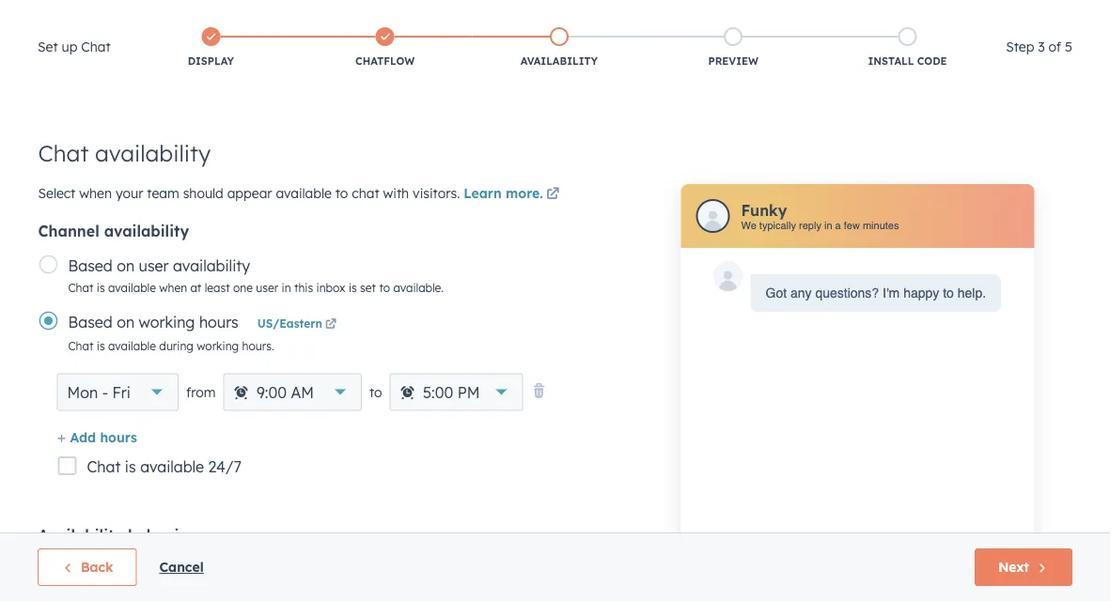 Task type: vqa. For each thing, say whether or not it's contained in the screenshot.
Data Sync - Sync Stripe and HubSpot customers's 'Data'
no



Task type: locate. For each thing, give the bounding box(es) containing it.
on
[[117, 256, 135, 275], [117, 313, 135, 331]]

1 vertical spatial availability
[[104, 221, 189, 240]]

link opens in a new window image
[[546, 184, 559, 206], [546, 188, 559, 202], [325, 316, 336, 333]]

channel availability
[[38, 221, 189, 240]]

on up chat is available during working hours.
[[117, 313, 135, 331]]

set
[[38, 39, 58, 55]]

agent says: got any questions? i'm happy to help. element
[[766, 282, 986, 305]]

2 vertical spatial availability
[[173, 256, 250, 275]]

chatflow
[[355, 55, 415, 68]]

select
[[38, 185, 75, 202]]

based down channel
[[68, 256, 113, 275]]

at
[[190, 281, 201, 295]]

mon - fri
[[67, 383, 131, 402]]

working left hours.
[[197, 339, 239, 353]]

funky
[[741, 201, 787, 220]]

0 vertical spatial in
[[824, 220, 832, 231]]

available.
[[393, 281, 444, 295]]

1 horizontal spatial hours
[[199, 313, 239, 331]]

during
[[159, 339, 194, 353]]

link opens in a new window image for based on working hours
[[325, 316, 336, 333]]

chat for chat is available during working hours.
[[68, 339, 93, 353]]

learn more.
[[464, 185, 543, 202]]

when
[[79, 185, 112, 202], [159, 281, 187, 295]]

to
[[335, 185, 348, 202], [379, 281, 390, 295], [943, 286, 954, 301], [369, 384, 382, 400]]

next button
[[975, 549, 1072, 587]]

fri
[[112, 383, 131, 402]]

to left 'help.' at the right
[[943, 286, 954, 301]]

am
[[291, 383, 314, 402]]

1 horizontal spatial user
[[256, 281, 278, 295]]

hours inside button
[[100, 429, 137, 446]]

hours down least
[[199, 313, 239, 331]]

on for working
[[117, 313, 135, 331]]

hours right add
[[100, 429, 137, 446]]

set up chat
[[38, 39, 111, 55]]

in
[[824, 220, 832, 231], [282, 281, 291, 295]]

chat up mon
[[68, 339, 93, 353]]

appear
[[227, 185, 272, 202]]

1 based from the top
[[68, 256, 113, 275]]

0 horizontal spatial hours
[[100, 429, 137, 446]]

1 vertical spatial based
[[68, 313, 113, 331]]

user right the one
[[256, 281, 278, 295]]

availability for availability behavior
[[38, 526, 123, 545]]

1 horizontal spatial in
[[824, 220, 832, 231]]

available for when
[[108, 281, 156, 295]]

should
[[183, 185, 223, 202]]

0 horizontal spatial user
[[139, 256, 169, 275]]

available down based on user availability
[[108, 281, 156, 295]]

9:00 am
[[257, 383, 314, 402]]

least
[[205, 281, 230, 295]]

working up chat is available during working hours.
[[139, 313, 195, 331]]

chat up select
[[38, 139, 89, 167]]

1 vertical spatial working
[[197, 339, 239, 353]]

1 vertical spatial hours
[[100, 429, 137, 446]]

is left set
[[349, 281, 357, 295]]

funky we typically reply in a few minutes
[[741, 201, 899, 231]]

available left 24/7
[[140, 458, 204, 477]]

list containing display
[[124, 23, 995, 72]]

is
[[97, 281, 105, 295], [349, 281, 357, 295], [97, 339, 105, 353], [125, 458, 136, 477]]

chat is available when at least one user in this inbox is set to available.
[[68, 281, 444, 295]]

inbox
[[316, 281, 345, 295]]

working
[[139, 313, 195, 331], [197, 339, 239, 353]]

list
[[124, 23, 995, 72]]

help.
[[958, 286, 986, 301]]

1 vertical spatial when
[[159, 281, 187, 295]]

chat for chat is available when at least one user in this inbox is set to available.
[[68, 281, 93, 295]]

chat right up
[[81, 39, 111, 55]]

install code list item
[[820, 23, 995, 72]]

select when your team should appear available to chat with visitors.
[[38, 185, 460, 202]]

menu
[[710, 0, 1087, 30]]

0 horizontal spatial working
[[139, 313, 195, 331]]

we
[[741, 220, 756, 231]]

0 vertical spatial hours
[[199, 313, 239, 331]]

0 horizontal spatial in
[[282, 281, 291, 295]]

2 based from the top
[[68, 313, 113, 331]]

0 vertical spatial availability
[[521, 55, 598, 68]]

1 vertical spatial availability
[[38, 526, 123, 545]]

got any questions? i'm happy to help.
[[766, 286, 986, 301]]

when left at
[[159, 281, 187, 295]]

1 vertical spatial on
[[117, 313, 135, 331]]

got
[[766, 286, 787, 301]]

availability
[[521, 55, 598, 68], [38, 526, 123, 545]]

2 on from the top
[[117, 313, 135, 331]]

preview
[[708, 55, 758, 68]]

1 horizontal spatial when
[[159, 281, 187, 295]]

cancel button
[[159, 556, 204, 579]]

based up mon
[[68, 313, 113, 331]]

based
[[68, 256, 113, 275], [68, 313, 113, 331]]

chat for chat is available 24/7
[[87, 458, 121, 477]]

is up mon - fri
[[97, 339, 105, 353]]

-
[[102, 383, 108, 402]]

with
[[383, 185, 409, 202]]

set up chat heading
[[38, 36, 111, 58]]

0 vertical spatial on
[[117, 256, 135, 275]]

available
[[276, 185, 332, 202], [108, 281, 156, 295], [108, 339, 156, 353], [140, 458, 204, 477]]

questions?
[[815, 286, 879, 301]]

availability up team
[[95, 139, 211, 167]]

1 horizontal spatial availability
[[521, 55, 598, 68]]

0 vertical spatial availability
[[95, 139, 211, 167]]

back button
[[38, 549, 137, 587]]

more.
[[506, 185, 543, 202]]

is down the add hours
[[125, 458, 136, 477]]

available down based on working hours
[[108, 339, 156, 353]]

i'm
[[883, 286, 900, 301]]

0 horizontal spatial availability
[[38, 526, 123, 545]]

0 vertical spatial user
[[139, 256, 169, 275]]

0 vertical spatial when
[[79, 185, 112, 202]]

available right appear
[[276, 185, 332, 202]]

4 menu item from the left
[[893, 0, 929, 30]]

menu item
[[810, 0, 814, 30], [814, 0, 850, 30], [850, 0, 893, 30], [893, 0, 929, 30]]

availability
[[95, 139, 211, 167], [104, 221, 189, 240], [173, 256, 250, 275]]

on down channel availability
[[117, 256, 135, 275]]

on for user
[[117, 256, 135, 275]]

availability inside availability list item
[[521, 55, 598, 68]]

a
[[835, 220, 841, 231]]

search image
[[1071, 49, 1084, 62]]

chat down add hours button
[[87, 458, 121, 477]]

chat down channel
[[68, 281, 93, 295]]

1 horizontal spatial working
[[197, 339, 239, 353]]

link opens in a new window image inside learn more. link
[[546, 188, 559, 202]]

step 3 of 5
[[1006, 39, 1072, 55]]

this
[[294, 281, 313, 295]]

pm
[[458, 383, 480, 402]]

search button
[[1061, 39, 1093, 71]]

is down channel availability
[[97, 281, 105, 295]]

chat
[[81, 39, 111, 55], [38, 139, 89, 167], [68, 281, 93, 295], [68, 339, 93, 353], [87, 458, 121, 477]]

is for chat is available when at least one user in this inbox is set to available.
[[97, 281, 105, 295]]

1 on from the top
[[117, 256, 135, 275]]

hours
[[199, 313, 239, 331], [100, 429, 137, 446]]

in left "this"
[[282, 281, 291, 295]]

mon
[[67, 383, 98, 402]]

user down channel availability
[[139, 256, 169, 275]]

available for during
[[108, 339, 156, 353]]

availability up least
[[173, 256, 250, 275]]

0 vertical spatial based
[[68, 256, 113, 275]]

of
[[1049, 39, 1061, 55]]

availability up based on user availability
[[104, 221, 189, 240]]

user
[[139, 256, 169, 275], [256, 281, 278, 295]]

happy
[[903, 286, 939, 301]]

when left the your
[[79, 185, 112, 202]]

chat
[[352, 185, 379, 202]]

preview list item
[[646, 23, 820, 72]]

cancel
[[159, 559, 204, 576]]

in left a
[[824, 220, 832, 231]]

1 vertical spatial in
[[282, 281, 291, 295]]



Task type: describe. For each thing, give the bounding box(es) containing it.
5:00 pm
[[423, 383, 480, 402]]

to left chat
[[335, 185, 348, 202]]

based for based on working hours
[[68, 313, 113, 331]]

visitors.
[[413, 185, 460, 202]]

us/eastern
[[257, 316, 322, 330]]

back
[[81, 559, 113, 576]]

upgrade image
[[724, 8, 740, 25]]

1 vertical spatial user
[[256, 281, 278, 295]]

is for chat is available 24/7
[[125, 458, 136, 477]]

your
[[116, 185, 143, 202]]

based on user availability
[[68, 256, 250, 275]]

1 menu item from the left
[[810, 0, 814, 30]]

few
[[844, 220, 860, 231]]

0 vertical spatial working
[[139, 313, 195, 331]]

any
[[790, 286, 812, 301]]

chat inside heading
[[81, 39, 111, 55]]

5
[[1065, 39, 1072, 55]]

availability for availability
[[521, 55, 598, 68]]

9:00
[[257, 383, 287, 402]]

availability behavior
[[38, 526, 195, 545]]

team
[[147, 185, 179, 202]]

in inside funky we typically reply in a few minutes
[[824, 220, 832, 231]]

code
[[917, 55, 947, 68]]

24/7
[[208, 458, 242, 477]]

chat availability
[[38, 139, 211, 167]]

to right set
[[379, 281, 390, 295]]

availability for chat availability
[[95, 139, 211, 167]]

9:00 am button
[[223, 374, 362, 411]]

add hours button
[[57, 426, 137, 451]]

Search HubSpot search field
[[846, 39, 1076, 71]]

us/eastern link
[[257, 316, 339, 333]]

reply
[[799, 220, 821, 231]]

link opens in a new window image
[[325, 319, 336, 330]]

display completed list item
[[124, 23, 298, 72]]

up
[[62, 39, 77, 55]]

add
[[70, 429, 96, 446]]

next
[[998, 559, 1029, 576]]

2 menu item from the left
[[814, 0, 850, 30]]

5:00 pm button
[[390, 374, 523, 411]]

availability for channel availability
[[104, 221, 189, 240]]

learn
[[464, 185, 502, 202]]

upgrade link
[[712, 0, 808, 30]]

behavior
[[128, 526, 195, 545]]

learn more. link
[[464, 184, 563, 206]]

0 horizontal spatial when
[[79, 185, 112, 202]]

availability list item
[[472, 23, 646, 72]]

chat is available 24/7
[[87, 458, 242, 477]]

chat for chat availability
[[38, 139, 89, 167]]

3
[[1038, 39, 1045, 55]]

from
[[186, 384, 216, 400]]

mon - fri button
[[57, 374, 179, 411]]

to left 5:00
[[369, 384, 382, 400]]

step
[[1006, 39, 1034, 55]]

channel
[[38, 221, 99, 240]]

available for 24/7
[[140, 458, 204, 477]]

to inside agent says: got any questions? i'm happy to help. element
[[943, 286, 954, 301]]

is for chat is available during working hours.
[[97, 339, 105, 353]]

based on working hours
[[68, 313, 239, 331]]

chatflow completed list item
[[298, 23, 472, 72]]

5:00
[[423, 383, 453, 402]]

typically
[[759, 220, 796, 231]]

add hours
[[70, 429, 137, 446]]

display
[[188, 55, 234, 68]]

install code
[[868, 55, 947, 68]]

chat is available during working hours.
[[68, 339, 274, 353]]

minutes
[[863, 220, 899, 231]]

based for based on user availability
[[68, 256, 113, 275]]

link opens in a new window image for select when your team should appear available to chat with visitors.
[[546, 184, 559, 206]]

3 menu item from the left
[[850, 0, 893, 30]]

install
[[868, 55, 914, 68]]

hours.
[[242, 339, 274, 353]]

set
[[360, 281, 376, 295]]

one
[[233, 281, 253, 295]]



